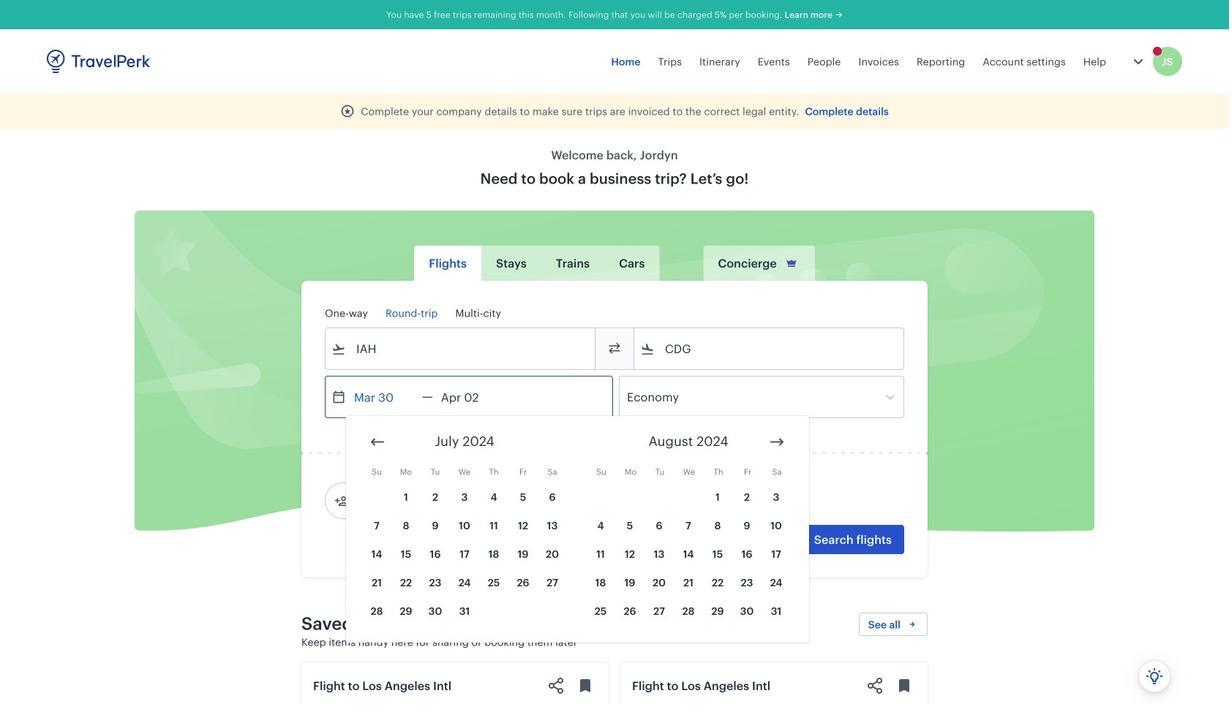 Task type: locate. For each thing, give the bounding box(es) containing it.
Depart text field
[[346, 377, 422, 418]]

To search field
[[655, 337, 885, 361]]

From search field
[[346, 337, 576, 361]]

move backward to switch to the previous month. image
[[369, 434, 386, 451]]



Task type: describe. For each thing, give the bounding box(es) containing it.
move forward to switch to the next month. image
[[768, 434, 786, 451]]

Return text field
[[433, 377, 509, 418]]

Add first traveler search field
[[349, 490, 501, 513]]

calendar application
[[346, 416, 1230, 643]]



